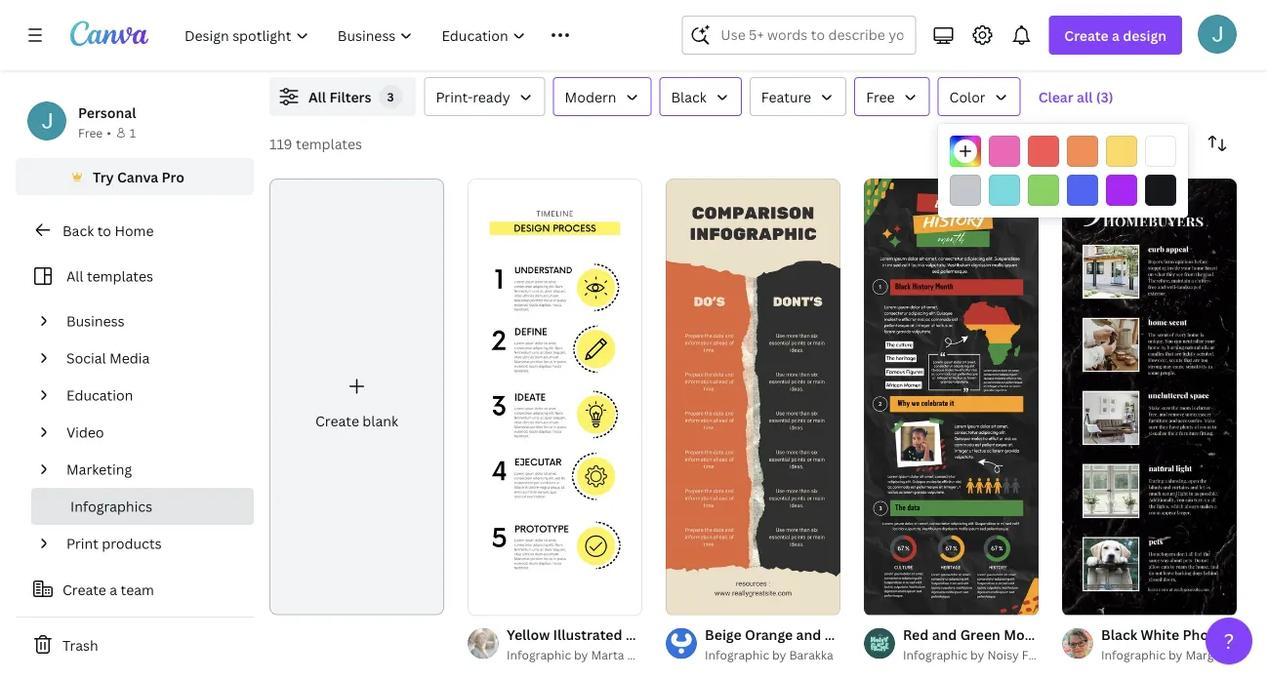 Task type: vqa. For each thing, say whether or not it's contained in the screenshot.
Greg Robinson image
no



Task type: describe. For each thing, give the bounding box(es) containing it.
print
[[66, 535, 98, 553]]

clear all (3)
[[1039, 87, 1114, 106]]

back
[[62, 221, 94, 240]]

create for create a team
[[62, 580, 106, 599]]

print products link
[[59, 525, 242, 562]]

black
[[671, 87, 707, 106]]

#4a66fb image
[[1067, 175, 1099, 206]]

all templates
[[66, 267, 153, 286]]

a for design
[[1112, 26, 1120, 44]]

#4a66fb image
[[1067, 175, 1099, 206]]

pro
[[162, 167, 184, 186]]

clear all (3) button
[[1029, 77, 1124, 116]]

free button
[[855, 77, 930, 116]]

create for create a design
[[1065, 26, 1109, 44]]

•
[[107, 124, 111, 141]]

(3)
[[1096, 87, 1114, 106]]

create a blank infographic element
[[269, 179, 444, 616]]

color button
[[938, 77, 1021, 116]]

all for all filters
[[309, 87, 326, 106]]

ready
[[473, 87, 510, 106]]

feature
[[761, 87, 812, 106]]

by for marta
[[574, 647, 588, 663]]

education
[[66, 386, 133, 405]]

all
[[1077, 87, 1093, 106]]

infographic by marta borreguero link
[[507, 646, 691, 665]]

? button
[[1206, 618, 1253, 665]]

clear
[[1039, 87, 1074, 106]]

create a design
[[1065, 26, 1167, 44]]

all filters
[[309, 87, 371, 106]]

to
[[97, 221, 111, 240]]

beige orange and black ripped paper comparison infographic image
[[666, 179, 841, 616]]

119
[[269, 134, 293, 153]]

#fd5152 image
[[1028, 136, 1059, 167]]

create a design button
[[1049, 16, 1182, 55]]

#fd5ebb image
[[989, 136, 1020, 167]]

#fd5ebb image
[[989, 136, 1020, 167]]

frame
[[1022, 647, 1057, 663]]

infographic by barakka link
[[705, 646, 841, 665]]

education link
[[59, 377, 242, 414]]

Sort by button
[[1198, 124, 1237, 163]]

canva
[[117, 167, 158, 186]]

products
[[102, 535, 162, 553]]

infographic by noisy frame
[[903, 647, 1057, 663]]

home
[[115, 221, 154, 240]]

social
[[66, 349, 106, 368]]

Search search field
[[721, 17, 904, 54]]

trash
[[62, 636, 98, 655]]

#ffffff image
[[1145, 136, 1177, 167]]

blank
[[363, 411, 398, 430]]

modern button
[[553, 77, 652, 116]]

video
[[66, 423, 104, 442]]

personal
[[78, 103, 136, 122]]

by for noisy
[[971, 647, 985, 663]]

trash link
[[16, 626, 254, 665]]

3 filter options selected element
[[379, 85, 403, 108]]

design
[[1123, 26, 1167, 44]]

print-
[[436, 87, 473, 106]]

?
[[1224, 627, 1235, 655]]

barakka
[[789, 647, 833, 663]]

add a new color image
[[950, 136, 981, 167]]

filters
[[329, 87, 371, 106]]

create a team
[[62, 580, 154, 599]]

infographic by barakka
[[705, 647, 833, 663]]

media
[[109, 349, 150, 368]]

all for all templates
[[66, 267, 83, 286]]



Task type: locate. For each thing, give the bounding box(es) containing it.
#b612fb image
[[1106, 175, 1138, 206]]

None search field
[[682, 16, 916, 55]]

1 vertical spatial free
[[78, 124, 103, 141]]

1 horizontal spatial a
[[1112, 26, 1120, 44]]

infographic by noisy frame link
[[903, 646, 1057, 665]]

free left •
[[78, 124, 103, 141]]

by
[[574, 647, 588, 663], [772, 647, 786, 663], [971, 647, 985, 663]]

1 horizontal spatial free
[[866, 87, 895, 106]]

marketing link
[[59, 451, 242, 488]]

by inside infographic by noisy frame 'link'
[[971, 647, 985, 663]]

infographic left "noisy"
[[903, 647, 968, 663]]

create a team button
[[16, 570, 254, 609]]

back to home
[[62, 221, 154, 240]]

#fd5152 image
[[1028, 136, 1059, 167]]

print-ready
[[436, 87, 510, 106]]

1 horizontal spatial infographic
[[705, 647, 770, 663]]

1 horizontal spatial by
[[772, 647, 786, 663]]

0 horizontal spatial create
[[62, 580, 106, 599]]

1 infographic from the left
[[507, 647, 571, 663]]

by inside infographic by marta borreguero link
[[574, 647, 588, 663]]

0 vertical spatial templates
[[296, 134, 362, 153]]

by for barakka
[[772, 647, 786, 663]]

a left design
[[1112, 26, 1120, 44]]

top level navigation element
[[172, 16, 635, 55], [172, 16, 635, 55]]

0 vertical spatial all
[[309, 87, 326, 106]]

social media
[[66, 349, 150, 368]]

free for free
[[866, 87, 895, 106]]

black white photocentric real estate tips for homebuyers infographic image
[[1062, 179, 1237, 616]]

#fed958 image
[[1106, 136, 1138, 167]]

3 infographic from the left
[[903, 647, 968, 663]]

all templates link
[[27, 258, 242, 295]]

by left "noisy"
[[971, 647, 985, 663]]

#b612fb image
[[1106, 175, 1138, 206]]

1 vertical spatial all
[[66, 267, 83, 286]]

create inside 'button'
[[62, 580, 106, 599]]

yellow illustrated path design process timeline infographic image
[[468, 179, 643, 616]]

2 vertical spatial create
[[62, 580, 106, 599]]

0 horizontal spatial infographic
[[507, 647, 571, 663]]

color
[[950, 87, 986, 106]]

print products
[[66, 535, 162, 553]]

free inside 'button'
[[866, 87, 895, 106]]

infographic left marta
[[507, 647, 571, 663]]

create left blank
[[315, 411, 359, 430]]

infographic
[[507, 647, 571, 663], [705, 647, 770, 663], [903, 647, 968, 663]]

#fe884c image
[[1067, 136, 1099, 167], [1067, 136, 1099, 167]]

1 vertical spatial a
[[110, 580, 117, 599]]

create left design
[[1065, 26, 1109, 44]]

3 by from the left
[[971, 647, 985, 663]]

modern
[[565, 87, 617, 106]]

business
[[66, 312, 125, 331]]

0 horizontal spatial all
[[66, 267, 83, 286]]

1 by from the left
[[574, 647, 588, 663]]

#15181b image
[[1145, 175, 1177, 206], [1145, 175, 1177, 206]]

print-ready button
[[424, 77, 545, 116]]

social media link
[[59, 340, 242, 377]]

create inside 'link'
[[315, 411, 359, 430]]

templates for 119 templates
[[296, 134, 362, 153]]

create blank link
[[269, 179, 444, 616]]

0 vertical spatial create
[[1065, 26, 1109, 44]]

business link
[[59, 303, 242, 340]]

create blank
[[315, 411, 398, 430]]

templates for all templates
[[87, 267, 153, 286]]

0 horizontal spatial free
[[78, 124, 103, 141]]

john smith image
[[1198, 14, 1237, 53]]

a inside dropdown button
[[1112, 26, 1120, 44]]

templates right 119
[[296, 134, 362, 153]]

create for create blank
[[315, 411, 359, 430]]

create inside dropdown button
[[1065, 26, 1109, 44]]

infographics
[[70, 497, 152, 516]]

create down print
[[62, 580, 106, 599]]

infographic for infographic by noisy frame
[[903, 647, 968, 663]]

free •
[[78, 124, 111, 141]]

all
[[309, 87, 326, 106], [66, 267, 83, 286]]

borreguero
[[627, 647, 691, 663]]

marta
[[591, 647, 624, 663]]

119 templates
[[269, 134, 362, 153]]

back to home link
[[16, 211, 254, 250]]

infographic for infographic by barakka
[[705, 647, 770, 663]]

templates down 'back to home'
[[87, 267, 153, 286]]

0 vertical spatial a
[[1112, 26, 1120, 44]]

2 horizontal spatial by
[[971, 647, 985, 663]]

free
[[866, 87, 895, 106], [78, 124, 103, 141]]

infographic by marta borreguero
[[507, 647, 691, 663]]

2 horizontal spatial infographic
[[903, 647, 968, 663]]

infographic left barakka
[[705, 647, 770, 663]]

by left barakka
[[772, 647, 786, 663]]

0 vertical spatial free
[[866, 87, 895, 106]]

try canva pro
[[93, 167, 184, 186]]

3
[[387, 88, 395, 104]]

1 horizontal spatial create
[[315, 411, 359, 430]]

by inside infographic by barakka link
[[772, 647, 786, 663]]

by left marta
[[574, 647, 588, 663]]

create
[[1065, 26, 1109, 44], [315, 411, 359, 430], [62, 580, 106, 599]]

a left team
[[110, 580, 117, 599]]

video link
[[59, 414, 242, 451]]

all down back
[[66, 267, 83, 286]]

red and green modern black history month infographic image
[[864, 179, 1039, 616]]

0 horizontal spatial templates
[[87, 267, 153, 286]]

0 horizontal spatial a
[[110, 580, 117, 599]]

feature button
[[750, 77, 847, 116]]

1 vertical spatial templates
[[87, 267, 153, 286]]

2 by from the left
[[772, 647, 786, 663]]

a
[[1112, 26, 1120, 44], [110, 580, 117, 599]]

#ffffff image
[[1145, 136, 1177, 167]]

2 infographic from the left
[[705, 647, 770, 663]]

1 horizontal spatial all
[[309, 87, 326, 106]]

team
[[121, 580, 154, 599]]

free for free •
[[78, 124, 103, 141]]

#c1c6cb image
[[950, 175, 981, 206], [950, 175, 981, 206]]

free right feature button
[[866, 87, 895, 106]]

infographic for infographic by marta borreguero
[[507, 647, 571, 663]]

1 vertical spatial create
[[315, 411, 359, 430]]

1
[[130, 124, 136, 141]]

1 horizontal spatial templates
[[296, 134, 362, 153]]

#fed958 image
[[1106, 136, 1138, 167]]

add a new color image
[[950, 136, 981, 167]]

try canva pro button
[[16, 158, 254, 195]]

2 horizontal spatial create
[[1065, 26, 1109, 44]]

marketing
[[66, 460, 132, 479]]

0 horizontal spatial by
[[574, 647, 588, 663]]

a for team
[[110, 580, 117, 599]]

templates
[[296, 134, 362, 153], [87, 267, 153, 286]]

noisy
[[988, 647, 1019, 663]]

black button
[[660, 77, 742, 116]]

#55dbe0 image
[[989, 175, 1020, 206], [989, 175, 1020, 206]]

all left filters
[[309, 87, 326, 106]]

a inside 'button'
[[110, 580, 117, 599]]

#74d353 image
[[1028, 175, 1059, 206], [1028, 175, 1059, 206]]

infographic inside 'link'
[[903, 647, 968, 663]]

try
[[93, 167, 114, 186]]



